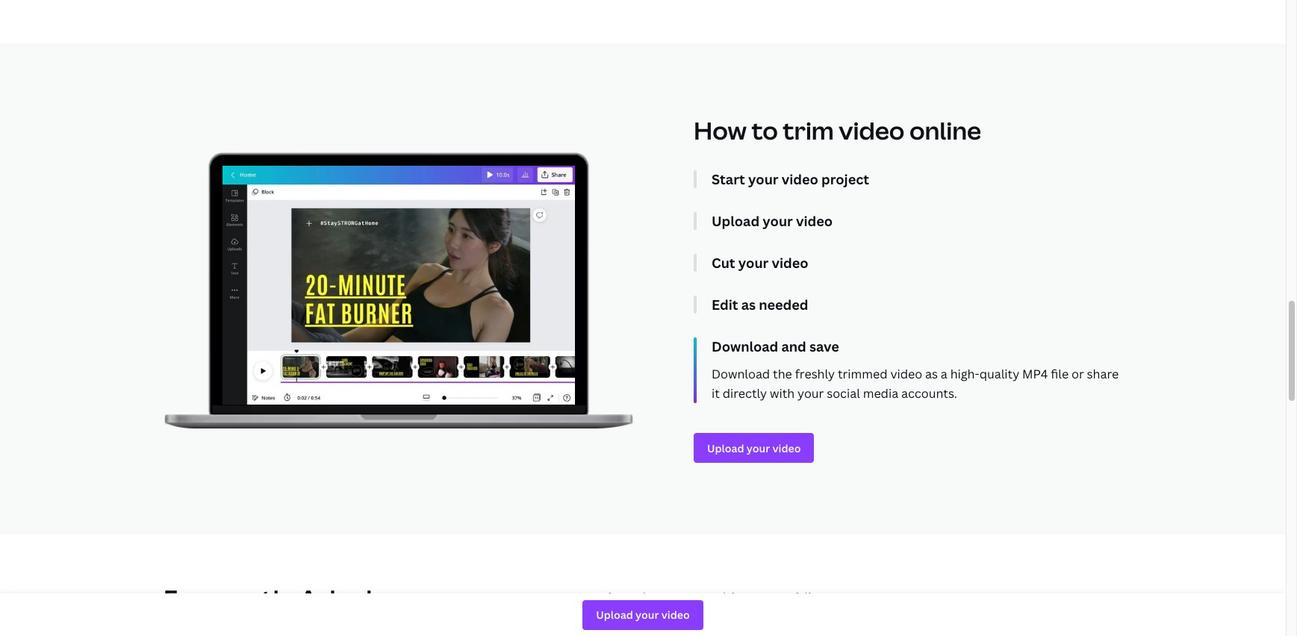Task type: describe. For each thing, give the bounding box(es) containing it.
how for how to trim video online
[[694, 115, 747, 147]]

frequently
[[164, 583, 295, 615]]

download the freshly trimmed video as a high-quality mp4 file or share it directly with your social media accounts.
[[712, 366, 1119, 402]]

do
[[603, 590, 620, 607]]

save
[[809, 338, 839, 356]]

freshly
[[795, 366, 835, 383]]

upload your video button
[[712, 212, 1122, 230]]

cut your video
[[712, 254, 809, 272]]

how to cut a video online image
[[222, 165, 575, 405]]

it
[[712, 386, 720, 402]]

project
[[822, 171, 869, 188]]

your for cut
[[738, 254, 769, 272]]

start your video project
[[712, 171, 869, 188]]

1 horizontal spatial trim
[[783, 115, 834, 147]]

upload
[[712, 212, 760, 230]]

directly
[[723, 386, 767, 402]]

online
[[910, 115, 981, 147]]

download and save
[[712, 338, 839, 356]]

your for start
[[748, 171, 779, 188]]

video left project
[[782, 171, 818, 188]]

mobile?
[[775, 590, 827, 607]]

social
[[827, 386, 860, 402]]

video inside dropdown button
[[715, 590, 751, 607]]

or inside download the freshly trimmed video as a high-quality mp4 file or share it directly with your social media accounts.
[[1072, 366, 1084, 383]]

cut
[[712, 254, 735, 272]]

quality
[[980, 366, 1020, 383]]

start your video project button
[[712, 171, 1122, 188]]

start
[[712, 171, 745, 188]]

questions
[[164, 614, 284, 636]]

edit as needed
[[712, 296, 808, 314]]

cut your video button
[[712, 254, 1122, 272]]

frequently asked questions
[[164, 583, 372, 636]]



Task type: vqa. For each thing, say whether or not it's contained in the screenshot.
face
no



Task type: locate. For each thing, give the bounding box(es) containing it.
1 horizontal spatial as
[[925, 366, 938, 383]]

as
[[741, 296, 756, 314], [925, 366, 938, 383]]

a inside dropdown button
[[704, 590, 712, 607]]

0 vertical spatial or
[[1072, 366, 1084, 383]]

your right the start
[[748, 171, 779, 188]]

accounts.
[[901, 386, 957, 402]]

1 vertical spatial how
[[571, 590, 600, 607]]

1 horizontal spatial how
[[694, 115, 747, 147]]

your down freshly
[[798, 386, 824, 402]]

how do i trim or cut a video on mobile? button
[[571, 572, 1122, 625]]

trim
[[783, 115, 834, 147], [631, 590, 659, 607]]

i
[[624, 590, 628, 607]]

download for download the freshly trimmed video as a high-quality mp4 file or share it directly with your social media accounts.
[[712, 366, 770, 383]]

video inside download the freshly trimmed video as a high-quality mp4 file or share it directly with your social media accounts.
[[891, 366, 922, 383]]

to
[[752, 115, 778, 147]]

your right upload
[[763, 212, 793, 230]]

how to trim video online
[[694, 115, 981, 147]]

0 horizontal spatial or
[[662, 590, 676, 607]]

or left cut
[[662, 590, 676, 607]]

a
[[941, 366, 948, 383], [704, 590, 712, 607]]

share
[[1087, 366, 1119, 383]]

0 vertical spatial trim
[[783, 115, 834, 147]]

mp4
[[1022, 366, 1048, 383]]

edit
[[712, 296, 738, 314]]

on
[[755, 590, 771, 607]]

as inside download the freshly trimmed video as a high-quality mp4 file or share it directly with your social media accounts.
[[925, 366, 938, 383]]

or inside dropdown button
[[662, 590, 676, 607]]

video down start your video project at the right top of the page
[[796, 212, 833, 230]]

video down download and save dropdown button in the right of the page
[[891, 366, 922, 383]]

0 vertical spatial how
[[694, 115, 747, 147]]

the
[[773, 366, 792, 383]]

how inside dropdown button
[[571, 590, 600, 607]]

trim right i
[[631, 590, 659, 607]]

download for download and save
[[712, 338, 778, 356]]

or right file
[[1072, 366, 1084, 383]]

1 horizontal spatial a
[[941, 366, 948, 383]]

and
[[781, 338, 806, 356]]

0 horizontal spatial how
[[571, 590, 600, 607]]

1 vertical spatial download
[[712, 366, 770, 383]]

or
[[1072, 366, 1084, 383], [662, 590, 676, 607]]

how left to at the right top of page
[[694, 115, 747, 147]]

download inside download the freshly trimmed video as a high-quality mp4 file or share it directly with your social media accounts.
[[712, 366, 770, 383]]

trim right to at the right top of page
[[783, 115, 834, 147]]

1 vertical spatial a
[[704, 590, 712, 607]]

your for upload
[[763, 212, 793, 230]]

a for high-
[[941, 366, 948, 383]]

a right cut
[[704, 590, 712, 607]]

1 horizontal spatial or
[[1072, 366, 1084, 383]]

0 vertical spatial download
[[712, 338, 778, 356]]

your right cut
[[738, 254, 769, 272]]

0 horizontal spatial trim
[[631, 590, 659, 607]]

0 vertical spatial a
[[941, 366, 948, 383]]

download
[[712, 338, 778, 356], [712, 366, 770, 383]]

media
[[863, 386, 899, 402]]

as up accounts.
[[925, 366, 938, 383]]

your
[[748, 171, 779, 188], [763, 212, 793, 230], [738, 254, 769, 272], [798, 386, 824, 402]]

as right edit
[[741, 296, 756, 314]]

your inside download the freshly trimmed video as a high-quality mp4 file or share it directly with your social media accounts.
[[798, 386, 824, 402]]

download up directly
[[712, 366, 770, 383]]

trimmed
[[838, 366, 888, 383]]

1 vertical spatial as
[[925, 366, 938, 383]]

0 vertical spatial as
[[741, 296, 756, 314]]

needed
[[759, 296, 808, 314]]

0 horizontal spatial as
[[741, 296, 756, 314]]

upload your video
[[712, 212, 833, 230]]

1 download from the top
[[712, 338, 778, 356]]

high-
[[950, 366, 980, 383]]

with
[[770, 386, 795, 402]]

1 vertical spatial trim
[[631, 590, 659, 607]]

file
[[1051, 366, 1069, 383]]

video
[[839, 115, 905, 147], [782, 171, 818, 188], [796, 212, 833, 230], [772, 254, 809, 272], [891, 366, 922, 383], [715, 590, 751, 607]]

a inside download the freshly trimmed video as a high-quality mp4 file or share it directly with your social media accounts.
[[941, 366, 948, 383]]

a left high-
[[941, 366, 948, 383]]

a for video
[[704, 590, 712, 607]]

video up project
[[839, 115, 905, 147]]

trim inside dropdown button
[[631, 590, 659, 607]]

edit as needed button
[[712, 296, 1122, 314]]

how do i trim or cut a video on mobile?
[[571, 590, 827, 607]]

asked
[[299, 583, 372, 615]]

video up needed on the right of page
[[772, 254, 809, 272]]

how left do
[[571, 590, 600, 607]]

download and save button
[[712, 338, 1122, 356]]

video left on
[[715, 590, 751, 607]]

1 vertical spatial or
[[662, 590, 676, 607]]

how
[[694, 115, 747, 147], [571, 590, 600, 607]]

0 horizontal spatial a
[[704, 590, 712, 607]]

download down edit as needed
[[712, 338, 778, 356]]

how for how do i trim or cut a video on mobile?
[[571, 590, 600, 607]]

cut
[[679, 590, 701, 607]]

2 download from the top
[[712, 366, 770, 383]]



